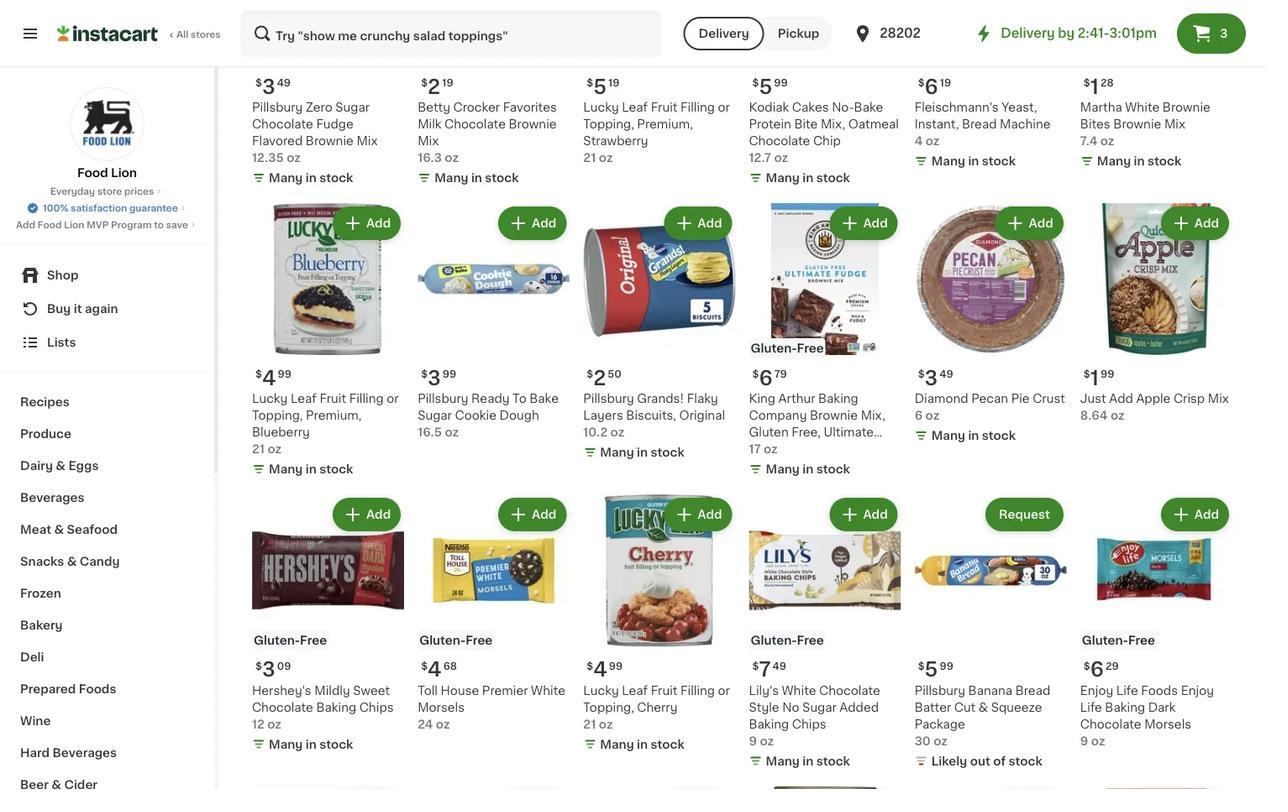 Task type: locate. For each thing, give the bounding box(es) containing it.
1 vertical spatial topping,
[[252, 410, 303, 422]]

$ left 28
[[1084, 78, 1091, 88]]

4 up blueberry
[[262, 368, 276, 388]]

$ 2 19
[[421, 77, 454, 97]]

lucky
[[583, 102, 619, 113], [252, 393, 288, 405], [583, 685, 619, 697]]

2 vertical spatial or
[[718, 685, 730, 697]]

brownie inside king arthur baking company brownie mix, gluten free, ultimate fudge
[[810, 410, 858, 422]]

add food lion mvp program to save
[[16, 221, 188, 230]]

betty crocker favorites milk chocolate brownie mix 16.3 oz
[[418, 102, 557, 164]]

49 for pillsbury
[[277, 78, 291, 88]]

9 for enjoy life foods enjoy life baking dark chocolate morsels 9 oz
[[1081, 736, 1089, 747]]

free up no
[[797, 635, 824, 647]]

stock down martha white brownie bites brownie mix 7.4 oz
[[1148, 156, 1182, 167]]

enjoy life foods enjoy life baking dark chocolate morsels 9 oz
[[1081, 685, 1214, 747]]

lucky leaf fruit filling or topping, premium, strawberry 21 oz
[[583, 102, 730, 164]]

$ 3 49 up flavored
[[255, 77, 291, 97]]

in down free, at the right bottom of page
[[803, 464, 814, 476]]

or inside lucky leaf fruit filling or topping, premium, blueberry 21 oz
[[387, 393, 399, 405]]

2 vertical spatial fruit
[[651, 685, 678, 697]]

1 vertical spatial 2
[[593, 368, 606, 388]]

1 horizontal spatial foods
[[1141, 685, 1178, 697]]

or inside lucky leaf fruit filling or topping, premium, strawberry 21 oz
[[718, 102, 730, 113]]

cookie
[[455, 410, 497, 422]]

1 vertical spatial bread
[[1016, 685, 1051, 697]]

chips down sweet
[[359, 702, 394, 714]]

$ inside $ 2 50
[[587, 370, 593, 380]]

stock down hershey's mildly sweet chocolate baking chips 12 oz
[[319, 739, 353, 751]]

stock for lucky leaf fruit filling or topping, premium, blueberry
[[319, 464, 353, 476]]

yeast,
[[1002, 102, 1038, 113]]

in down pillsbury zero sugar chocolate fudge flavored brownie mix 12.35 oz
[[306, 172, 317, 184]]

gluten-free up 68 at the bottom of the page
[[419, 635, 493, 647]]

1 horizontal spatial $ 4 99
[[587, 660, 623, 680]]

24
[[418, 719, 433, 731]]

favorites
[[503, 102, 557, 113]]

1 vertical spatial food
[[38, 221, 62, 230]]

gluten-free for $ 4 68
[[419, 635, 493, 647]]

2 vertical spatial lucky
[[583, 685, 619, 697]]

$ inside $ 6 79
[[753, 370, 759, 380]]

leaf inside lucky leaf fruit filling or topping, premium, blueberry 21 oz
[[291, 393, 317, 405]]

2 horizontal spatial 49
[[940, 370, 954, 380]]

pillsbury inside pillsbury banana bread batter cut & squeeze package 30 oz
[[915, 685, 966, 697]]

1 vertical spatial life
[[1081, 702, 1102, 714]]

chocolate inside betty crocker favorites milk chocolate brownie mix 16.3 oz
[[445, 119, 506, 130]]

delivery for delivery by 2:41-3:01pm
[[1001, 27, 1055, 39]]

in for fleischmann's yeast, instant, bread machine
[[968, 156, 979, 167]]

2 vertical spatial filling
[[681, 685, 715, 697]]

dairy & eggs link
[[10, 450, 204, 482]]

crust
[[1033, 393, 1065, 405]]

premium, inside lucky leaf fruit filling or topping, premium, blueberry 21 oz
[[306, 410, 362, 422]]

$ for kodiak cakes no-bake protein bite mix, oatmeal chocolate chip
[[753, 78, 759, 88]]

leaf inside lucky leaf fruit filling or topping, premium, strawberry 21 oz
[[622, 102, 648, 113]]

oz inside the just add apple crisp mix 8.64 oz
[[1111, 410, 1125, 422]]

diamond
[[915, 393, 969, 405]]

beverages link
[[10, 482, 204, 514]]

leaf up cherry
[[622, 685, 648, 697]]

$ 3 49 for pillsbury zero sugar chocolate fudge flavored brownie mix
[[255, 77, 291, 97]]

0 horizontal spatial 49
[[277, 78, 291, 88]]

many for kodiak cakes no-bake protein bite mix, oatmeal chocolate chip
[[766, 172, 800, 184]]

everyday store prices
[[50, 187, 154, 196]]

add button for pillsbury ready to bake sugar cookie dough
[[500, 208, 565, 239]]

add for lucky leaf fruit filling or topping, premium, blueberry
[[366, 218, 391, 229]]

1 horizontal spatial 9
[[1081, 736, 1089, 747]]

$ 4 99 for lucky leaf fruit filling or topping, premium, blueberry
[[255, 368, 292, 388]]

life
[[1117, 685, 1138, 697], [1081, 702, 1102, 714]]

0 vertical spatial morsels
[[418, 702, 465, 714]]

1 vertical spatial 49
[[940, 370, 954, 380]]

0 vertical spatial $ 3 49
[[255, 77, 291, 97]]

in for kodiak cakes no-bake protein bite mix, oatmeal chocolate chip
[[803, 172, 814, 184]]

gluten-free for $ 3 09
[[254, 635, 327, 647]]

toll
[[418, 685, 438, 697]]

1 horizontal spatial premium,
[[637, 119, 693, 130]]

99 up blueberry
[[278, 370, 292, 380]]

1 horizontal spatial morsels
[[1145, 719, 1192, 731]]

0 horizontal spatial chips
[[359, 702, 394, 714]]

morsels
[[418, 702, 465, 714], [1145, 719, 1192, 731]]

6 for $ 6 19
[[925, 77, 939, 97]]

fudge inside pillsbury zero sugar chocolate fudge flavored brownie mix 12.35 oz
[[316, 119, 354, 130]]

$ inside $ 4 68
[[421, 662, 428, 671]]

mix inside pillsbury zero sugar chocolate fudge flavored brownie mix 12.35 oz
[[357, 135, 378, 147]]

mix, up the ultimate at right
[[861, 410, 886, 422]]

$ 5 19
[[587, 77, 620, 97]]

premium, up strawberry
[[637, 119, 693, 130]]

add for diamond pecan pie crust
[[1029, 218, 1054, 229]]

19 up betty
[[442, 78, 454, 88]]

0 horizontal spatial $ 5 99
[[753, 77, 788, 97]]

$ inside $ 5 19
[[587, 78, 593, 88]]

99 up kodiak
[[774, 78, 788, 88]]

& left eggs
[[56, 461, 66, 472]]

4
[[915, 135, 923, 147], [262, 368, 276, 388], [428, 660, 442, 680], [593, 660, 607, 680]]

add button for lucky leaf fruit filling or topping, premium, blueberry
[[334, 208, 399, 239]]

0 vertical spatial premium,
[[637, 119, 693, 130]]

None search field
[[240, 10, 662, 57]]

0 horizontal spatial mix,
[[821, 119, 846, 130]]

& inside "snacks & candy" link
[[67, 556, 77, 568]]

2 vertical spatial 21
[[583, 719, 596, 731]]

or inside lucky leaf fruit filling or topping, cherry 21 oz
[[718, 685, 730, 697]]

style
[[749, 702, 780, 714]]

brownie up the ultimate at right
[[810, 410, 858, 422]]

seafood
[[67, 524, 118, 536]]

1 vertical spatial fruit
[[320, 393, 346, 405]]

chocolate up flavored
[[252, 119, 313, 130]]

premium, inside lucky leaf fruit filling or topping, premium, strawberry 21 oz
[[637, 119, 693, 130]]

99 inside $ 3 99
[[443, 370, 457, 380]]

& inside meat & seafood link
[[54, 524, 64, 536]]

it
[[74, 303, 82, 315]]

$ inside $ 2 19
[[421, 78, 428, 88]]

$ left the 50
[[587, 370, 593, 380]]

19 inside $ 5 19
[[608, 78, 620, 88]]

Search field
[[242, 12, 660, 55]]

stock for pillsbury grands! flaky layers biscuits, original
[[651, 447, 685, 459]]

0 horizontal spatial white
[[531, 685, 566, 697]]

0 horizontal spatial 19
[[442, 78, 454, 88]]

$ inside $ 7 49
[[753, 662, 759, 671]]

21 inside lucky leaf fruit filling or topping, cherry 21 oz
[[583, 719, 596, 731]]

$ inside $ 6 19
[[918, 78, 925, 88]]

leaf inside lucky leaf fruit filling or topping, cherry 21 oz
[[622, 685, 648, 697]]

leaf
[[622, 102, 648, 113], [291, 393, 317, 405], [622, 685, 648, 697]]

pillsbury up 'layers'
[[583, 393, 634, 405]]

oz inside toll house premier white morsels 24 oz
[[436, 719, 450, 731]]

49 inside $ 7 49
[[773, 662, 787, 671]]

100% satisfaction guarantee button
[[26, 198, 188, 215]]

0 horizontal spatial $ 4 99
[[255, 368, 292, 388]]

$ up 'batter'
[[918, 662, 925, 671]]

lion left mvp
[[64, 221, 84, 230]]

many in stock down the diamond pecan pie crust 6 oz
[[932, 430, 1016, 442]]

many in stock down martha white brownie bites brownie mix 7.4 oz
[[1097, 156, 1182, 167]]

prices
[[124, 187, 154, 196]]

$ left 09
[[255, 662, 262, 671]]

filling
[[681, 102, 715, 113], [349, 393, 384, 405], [681, 685, 715, 697]]

2 vertical spatial sugar
[[803, 702, 837, 714]]

add for toll house premier white morsels
[[532, 509, 557, 521]]

1 enjoy from the left
[[1081, 685, 1114, 697]]

out
[[970, 756, 991, 768]]

or for lucky leaf fruit filling or topping, cherry 21 oz
[[718, 685, 730, 697]]

1 horizontal spatial fudge
[[749, 444, 786, 456]]

lily's white chocolate style no sugar added baking chips 9 oz
[[749, 685, 881, 747]]

batter
[[915, 702, 951, 714]]

0 horizontal spatial 9
[[749, 736, 757, 747]]

chocolate down crocker
[[445, 119, 506, 130]]

add button
[[334, 208, 399, 239], [500, 208, 565, 239], [666, 208, 731, 239], [831, 208, 896, 239], [997, 208, 1062, 239], [1163, 208, 1228, 239], [334, 500, 399, 530], [500, 500, 565, 530], [666, 500, 731, 530], [831, 500, 896, 530], [1163, 500, 1228, 530]]

5 up kodiak
[[759, 77, 773, 97]]

white inside lily's white chocolate style no sugar added baking chips 9 oz
[[782, 685, 816, 697]]

chocolate inside kodiak cakes no-bake protein bite mix, oatmeal chocolate chip 12.7 oz
[[749, 135, 810, 147]]

food
[[77, 167, 108, 179], [38, 221, 62, 230]]

produce link
[[10, 418, 204, 450]]

all stores
[[176, 30, 221, 39]]

0 vertical spatial lucky
[[583, 102, 619, 113]]

0 vertical spatial fruit
[[651, 102, 678, 113]]

bread down fleischmann's at the top of page
[[962, 119, 997, 130]]

1 vertical spatial lucky
[[252, 393, 288, 405]]

in for pillsbury zero sugar chocolate fudge flavored brownie mix
[[306, 172, 317, 184]]

diamond pecan pie crust 6 oz
[[915, 393, 1065, 422]]

or for lucky leaf fruit filling or topping, premium, blueberry 21 oz
[[387, 393, 399, 405]]

gluten- up 79 on the right
[[751, 343, 797, 355]]

pillsbury grands! flaky layers biscuits, original 10.2 oz
[[583, 393, 725, 439]]

gluten-free
[[751, 343, 824, 355], [254, 635, 327, 647], [419, 635, 493, 647], [751, 635, 824, 647], [1082, 635, 1155, 647]]

gluten- up '29'
[[1082, 635, 1129, 647]]

0 vertical spatial 49
[[277, 78, 291, 88]]

21 inside lucky leaf fruit filling or topping, premium, strawberry 21 oz
[[583, 152, 596, 164]]

1 for $ 1 99
[[1091, 368, 1099, 388]]

1 horizontal spatial life
[[1117, 685, 1138, 697]]

chocolate inside lily's white chocolate style no sugar added baking chips 9 oz
[[819, 685, 881, 697]]

19 inside $ 2 19
[[442, 78, 454, 88]]

gluten- up $ 7 49
[[751, 635, 797, 647]]

add inside the just add apple crisp mix 8.64 oz
[[1109, 393, 1133, 405]]

2 9 from the left
[[1081, 736, 1089, 747]]

everyday
[[50, 187, 95, 196]]

$ inside $ 1 28
[[1084, 78, 1091, 88]]

$ for lucky leaf fruit filling or topping, premium, strawberry
[[587, 78, 593, 88]]

99 for kodiak cakes no-bake protein bite mix, oatmeal chocolate chip
[[774, 78, 788, 88]]

0 horizontal spatial enjoy
[[1081, 685, 1114, 697]]

delivery left the pickup button
[[699, 28, 749, 39]]

brownie down zero
[[306, 135, 354, 147]]

oz
[[926, 135, 940, 147], [1101, 135, 1115, 147], [287, 152, 301, 164], [445, 152, 459, 164], [774, 152, 788, 164], [599, 152, 613, 164], [926, 410, 940, 422], [1111, 410, 1125, 422], [445, 427, 459, 439], [611, 427, 625, 439], [268, 444, 282, 456], [764, 444, 778, 456], [267, 719, 282, 731], [436, 719, 450, 731], [599, 719, 613, 731], [760, 736, 774, 747], [934, 736, 948, 747], [1091, 736, 1106, 747]]

99 up 'just'
[[1101, 370, 1115, 380]]

bakery link
[[10, 610, 204, 642]]

1 vertical spatial lion
[[64, 221, 84, 230]]

stock for fleischmann's yeast, instant, bread machine
[[982, 156, 1016, 167]]

1 horizontal spatial $ 3 49
[[918, 368, 954, 388]]

0 vertical spatial bake
[[854, 102, 883, 113]]

chips down no
[[792, 719, 827, 731]]

sugar right no
[[803, 702, 837, 714]]

white inside martha white brownie bites brownie mix 7.4 oz
[[1125, 102, 1160, 113]]

0 vertical spatial $ 5 99
[[753, 77, 788, 97]]

0 horizontal spatial $ 3 49
[[255, 77, 291, 97]]

0 horizontal spatial 2
[[428, 77, 440, 97]]

3 for diamond pecan pie crust 6 oz
[[925, 368, 938, 388]]

king
[[749, 393, 776, 405]]

$ 5 99 up 'batter'
[[918, 660, 954, 680]]

gluten-free for $ 7 49
[[751, 635, 824, 647]]

leaf up strawberry
[[622, 102, 648, 113]]

19 inside $ 6 19
[[940, 78, 952, 88]]

instacart logo image
[[57, 24, 158, 44]]

1 horizontal spatial delivery
[[1001, 27, 1055, 39]]

49
[[277, 78, 291, 88], [940, 370, 954, 380], [773, 662, 787, 671]]

brownie down favorites
[[509, 119, 557, 130]]

mix inside betty crocker favorites milk chocolate brownie mix 16.3 oz
[[418, 135, 439, 147]]

9 down style
[[749, 736, 757, 747]]

0 horizontal spatial delivery
[[699, 28, 749, 39]]

2 horizontal spatial sugar
[[803, 702, 837, 714]]

many down the 7.4
[[1097, 156, 1131, 167]]

1 up 'just'
[[1091, 368, 1099, 388]]

2 horizontal spatial 19
[[940, 78, 952, 88]]

2 vertical spatial topping,
[[583, 702, 634, 714]]

9 inside enjoy life foods enjoy life baking dark chocolate morsels 9 oz
[[1081, 736, 1089, 747]]

100% satisfaction guarantee
[[43, 204, 178, 213]]

pillsbury for 3
[[252, 102, 303, 113]]

pillsbury
[[252, 102, 303, 113], [418, 393, 469, 405], [583, 393, 634, 405], [915, 685, 966, 697]]

add button for lily's white chocolate style no sugar added baking chips
[[831, 500, 896, 530]]

& left candy
[[67, 556, 77, 568]]

add for lily's white chocolate style no sugar added baking chips
[[863, 509, 888, 521]]

delivery by 2:41-3:01pm link
[[974, 24, 1157, 44]]

1 vertical spatial $ 5 99
[[918, 660, 954, 680]]

add
[[366, 218, 391, 229], [532, 218, 557, 229], [698, 218, 722, 229], [863, 218, 888, 229], [1029, 218, 1054, 229], [1195, 218, 1219, 229], [16, 221, 35, 230], [1109, 393, 1133, 405], [366, 509, 391, 521], [532, 509, 557, 521], [698, 509, 722, 521], [863, 509, 888, 521], [1195, 509, 1219, 521]]

baking down mildly on the left
[[316, 702, 356, 714]]

0 vertical spatial beverages
[[20, 492, 85, 504]]

many for king arthur baking company brownie mix, gluten free, ultimate fudge
[[766, 464, 800, 476]]

gluten-free up 09
[[254, 635, 327, 647]]

pillsbury for 2
[[583, 393, 634, 405]]

1 horizontal spatial 49
[[773, 662, 787, 671]]

premium,
[[637, 119, 693, 130], [306, 410, 362, 422]]

bake inside kodiak cakes no-bake protein bite mix, oatmeal chocolate chip 12.7 oz
[[854, 102, 883, 113]]

sugar right zero
[[336, 102, 370, 113]]

1 vertical spatial $ 4 99
[[587, 660, 623, 680]]

gluten- for $ 6 29
[[1082, 635, 1129, 647]]

product group containing 5
[[915, 495, 1067, 773]]

2 1 from the top
[[1091, 368, 1099, 388]]

stock down pillsbury zero sugar chocolate fudge flavored brownie mix 12.35 oz
[[319, 172, 353, 184]]

0 horizontal spatial bread
[[962, 119, 997, 130]]

in down hershey's mildly sweet chocolate baking chips 12 oz
[[306, 739, 317, 751]]

many in stock down pillsbury zero sugar chocolate fudge flavored brownie mix 12.35 oz
[[269, 172, 353, 184]]

chocolate up added
[[819, 685, 881, 697]]

leaf up blueberry
[[291, 393, 317, 405]]

in down fleischmann's yeast, instant, bread machine 4 oz
[[968, 156, 979, 167]]

99 up 'batter'
[[940, 662, 954, 671]]

$ left '29'
[[1084, 662, 1091, 671]]

bake up oatmeal
[[854, 102, 883, 113]]

0 horizontal spatial 5
[[593, 77, 607, 97]]

zero
[[306, 102, 333, 113]]

& inside "dairy & eggs" link
[[56, 461, 66, 472]]

3 button
[[1177, 13, 1246, 54]]

6 down diamond
[[915, 410, 923, 422]]

1 left 28
[[1091, 77, 1099, 97]]

2 vertical spatial leaf
[[622, 685, 648, 697]]

0 vertical spatial 2
[[428, 77, 440, 97]]

white
[[1125, 102, 1160, 113], [531, 685, 566, 697], [782, 685, 816, 697]]

topping, for blueberry
[[252, 410, 303, 422]]

free,
[[792, 427, 821, 439]]

recipes
[[20, 397, 70, 408]]

1 vertical spatial or
[[387, 393, 399, 405]]

buy it again link
[[10, 292, 204, 326]]

0 vertical spatial bread
[[962, 119, 997, 130]]

$ 5 99 up kodiak
[[753, 77, 788, 97]]

2 vertical spatial 49
[[773, 662, 787, 671]]

5 for lucky leaf fruit filling or topping, premium, strawberry
[[593, 77, 607, 97]]

5
[[759, 77, 773, 97], [593, 77, 607, 97], [925, 660, 938, 680]]

2 horizontal spatial 5
[[925, 660, 938, 680]]

1 horizontal spatial 2
[[593, 368, 606, 388]]

1 1 from the top
[[1091, 77, 1099, 97]]

hard
[[20, 748, 50, 760]]

16.3
[[418, 152, 442, 164]]

1 vertical spatial morsels
[[1145, 719, 1192, 731]]

1 horizontal spatial lion
[[111, 167, 137, 179]]

morsels inside enjoy life foods enjoy life baking dark chocolate morsels 9 oz
[[1145, 719, 1192, 731]]

add for hershey's mildly sweet chocolate baking chips
[[366, 509, 391, 521]]

service type group
[[684, 17, 833, 50]]

1 horizontal spatial 19
[[608, 78, 620, 88]]

add for just add apple crisp mix
[[1195, 218, 1219, 229]]

0 horizontal spatial premium,
[[306, 410, 362, 422]]

1 vertical spatial sugar
[[418, 410, 452, 422]]

sugar inside pillsbury ready to bake sugar cookie dough 16.5 oz
[[418, 410, 452, 422]]

$ for pillsbury zero sugar chocolate fudge flavored brownie mix
[[255, 78, 262, 88]]

many in stock down chip
[[766, 172, 850, 184]]

many for betty crocker favorites milk chocolate brownie mix
[[435, 172, 468, 184]]

topping,
[[583, 119, 634, 130], [252, 410, 303, 422], [583, 702, 634, 714]]

1 horizontal spatial bread
[[1016, 685, 1051, 697]]

1 vertical spatial beverages
[[53, 748, 117, 760]]

add button for lucky leaf fruit filling or topping, cherry
[[666, 500, 731, 530]]

hard beverages link
[[10, 738, 204, 770]]

$ inside $ 3 99
[[421, 370, 428, 380]]

company
[[749, 410, 807, 422]]

$ left 79 on the right
[[753, 370, 759, 380]]

1 vertical spatial leaf
[[291, 393, 317, 405]]

many in stock down lucky leaf fruit filling or topping, cherry 21 oz
[[600, 739, 685, 751]]

0 vertical spatial topping,
[[583, 119, 634, 130]]

white right "martha"
[[1125, 102, 1160, 113]]

0 horizontal spatial life
[[1081, 702, 1102, 714]]

in for diamond pecan pie crust
[[968, 430, 979, 442]]

9 inside lily's white chocolate style no sugar added baking chips 9 oz
[[749, 736, 757, 747]]

49 right 7
[[773, 662, 787, 671]]

in for lucky leaf fruit filling or topping, premium, blueberry
[[306, 464, 317, 476]]

99
[[774, 78, 788, 88], [278, 370, 292, 380], [443, 370, 457, 380], [1101, 370, 1115, 380], [940, 662, 954, 671], [609, 662, 623, 671]]

99 for pillsbury ready to bake sugar cookie dough
[[443, 370, 457, 380]]

product group containing 1
[[1081, 203, 1233, 425]]

0 horizontal spatial fudge
[[316, 119, 354, 130]]

chocolate down protein
[[749, 135, 810, 147]]

3 for pillsbury zero sugar chocolate fudge flavored brownie mix 12.35 oz
[[262, 77, 275, 97]]

1 9 from the left
[[749, 736, 757, 747]]

pillsbury down $ 3 99
[[418, 393, 469, 405]]

$ for diamond pecan pie crust
[[918, 370, 925, 380]]

lucky for lucky leaf fruit filling or topping, premium, blueberry 21 oz
[[252, 393, 288, 405]]

in
[[968, 156, 979, 167], [1134, 156, 1145, 167], [306, 172, 317, 184], [471, 172, 482, 184], [803, 172, 814, 184], [968, 430, 979, 442], [637, 447, 648, 459], [306, 464, 317, 476], [803, 464, 814, 476], [306, 739, 317, 751], [637, 739, 648, 751], [803, 756, 814, 768]]

fruit inside lucky leaf fruit filling or topping, premium, blueberry 21 oz
[[320, 393, 346, 405]]

filling for lucky leaf fruit filling or topping, premium, strawberry 21 oz
[[681, 102, 715, 113]]

1 horizontal spatial chips
[[792, 719, 827, 731]]

2 for $ 2 50
[[593, 368, 606, 388]]

delivery left by
[[1001, 27, 1055, 39]]

0 horizontal spatial lion
[[64, 221, 84, 230]]

fleischmann's
[[915, 102, 999, 113]]

$ up betty
[[421, 78, 428, 88]]

in for king arthur baking company brownie mix, gluten free, ultimate fudge
[[803, 464, 814, 476]]

baking down style
[[749, 719, 789, 731]]

oz inside lily's white chocolate style no sugar added baking chips 9 oz
[[760, 736, 774, 747]]

many in stock down lucky leaf fruit filling or topping, premium, blueberry 21 oz
[[269, 464, 353, 476]]

many down diamond
[[932, 430, 966, 442]]

$ up lucky leaf fruit filling or topping, cherry 21 oz
[[587, 662, 593, 671]]

0 horizontal spatial morsels
[[418, 702, 465, 714]]

& for snacks
[[67, 556, 77, 568]]

biscuits,
[[626, 410, 676, 422]]

0 vertical spatial mix,
[[821, 119, 846, 130]]

dough
[[500, 410, 539, 422]]

stock
[[982, 156, 1016, 167], [1148, 156, 1182, 167], [319, 172, 353, 184], [485, 172, 519, 184], [817, 172, 850, 184], [982, 430, 1016, 442], [651, 447, 685, 459], [319, 464, 353, 476], [817, 464, 850, 476], [319, 739, 353, 751], [651, 739, 685, 751], [817, 756, 850, 768], [1009, 756, 1043, 768]]

pillsbury inside pillsbury grands! flaky layers biscuits, original 10.2 oz
[[583, 393, 634, 405]]

cakes
[[792, 102, 829, 113]]

white up no
[[782, 685, 816, 697]]

pillsbury inside pillsbury zero sugar chocolate fudge flavored brownie mix 12.35 oz
[[252, 102, 303, 113]]

4 inside fleischmann's yeast, instant, bread machine 4 oz
[[915, 135, 923, 147]]

machine
[[1000, 119, 1051, 130]]

1 horizontal spatial $ 5 99
[[918, 660, 954, 680]]

1 vertical spatial 1
[[1091, 368, 1099, 388]]

$ inside $ 3 09
[[255, 662, 262, 671]]

1 for $ 1 28
[[1091, 77, 1099, 97]]

stock down the ultimate at right
[[817, 464, 850, 476]]

in down chip
[[803, 172, 814, 184]]

product group
[[252, 203, 404, 482], [418, 203, 570, 441], [583, 203, 736, 465], [749, 203, 901, 482], [915, 203, 1067, 448], [1081, 203, 1233, 425], [252, 495, 404, 757], [418, 495, 570, 733], [583, 495, 736, 757], [749, 495, 901, 773], [915, 495, 1067, 773], [1081, 495, 1233, 750]]

hershey's mildly sweet chocolate baking chips 12 oz
[[252, 685, 394, 731]]

0 horizontal spatial food
[[38, 221, 62, 230]]

baking left the dark
[[1105, 702, 1145, 714]]

white for 7
[[782, 685, 816, 697]]

add button for pillsbury grands! flaky layers biscuits, original
[[666, 208, 731, 239]]

wine link
[[10, 706, 204, 738]]

stock down cherry
[[651, 739, 685, 751]]

& right meat
[[54, 524, 64, 536]]

lucky inside lucky leaf fruit filling or topping, premium, blueberry 21 oz
[[252, 393, 288, 405]]

ultimate
[[824, 427, 874, 439]]

0 horizontal spatial sugar
[[336, 102, 370, 113]]

4 for toll house premier white morsels
[[428, 660, 442, 680]]

hershey's
[[252, 685, 312, 697]]

99 up cookie
[[443, 370, 457, 380]]

premium, up blueberry
[[306, 410, 362, 422]]

white for 1
[[1125, 102, 1160, 113]]

0 vertical spatial sugar
[[336, 102, 370, 113]]

stock down chip
[[817, 172, 850, 184]]

6 for $ 6 29
[[1091, 660, 1104, 680]]

3 19 from the left
[[608, 78, 620, 88]]

9 for lily's white chocolate style no sugar added baking chips 9 oz
[[749, 736, 757, 747]]

baking up the ultimate at right
[[818, 393, 859, 405]]

1 vertical spatial mix,
[[861, 410, 886, 422]]

lion inside 'link'
[[111, 167, 137, 179]]

leaf for blueberry
[[291, 393, 317, 405]]

ready
[[472, 393, 510, 405]]

$ for fleischmann's yeast, instant, bread machine
[[918, 78, 925, 88]]

9 down the $ 6 29
[[1081, 736, 1089, 747]]

1 vertical spatial chips
[[792, 719, 827, 731]]

snacks & candy link
[[10, 546, 204, 578]]

0 vertical spatial or
[[718, 102, 730, 113]]

many down 16.3
[[435, 172, 468, 184]]

topping, inside lucky leaf fruit filling or topping, premium, blueberry 21 oz
[[252, 410, 303, 422]]

many in stock for martha white brownie bites brownie mix
[[1097, 156, 1182, 167]]

fudge down zero
[[316, 119, 354, 130]]

1 vertical spatial 21
[[252, 444, 265, 456]]

pillsbury up flavored
[[252, 102, 303, 113]]

49 for lily's
[[773, 662, 787, 671]]

0 vertical spatial leaf
[[622, 102, 648, 113]]

lucky inside lucky leaf fruit filling or topping, premium, strawberry 21 oz
[[583, 102, 619, 113]]

2 horizontal spatial white
[[1125, 102, 1160, 113]]

oz inside lucky leaf fruit filling or topping, premium, blueberry 21 oz
[[268, 444, 282, 456]]

$ up diamond
[[918, 370, 925, 380]]

oz inside betty crocker favorites milk chocolate brownie mix 16.3 oz
[[445, 152, 459, 164]]

1 vertical spatial filling
[[349, 393, 384, 405]]

prepared
[[20, 684, 76, 696]]

1 horizontal spatial mix,
[[861, 410, 886, 422]]

lucky inside lucky leaf fruit filling or topping, cherry 21 oz
[[583, 685, 619, 697]]

$ for betty crocker favorites milk chocolate brownie mix
[[421, 78, 428, 88]]

99 inside $ 1 99
[[1101, 370, 1115, 380]]

beverages
[[20, 492, 85, 504], [53, 748, 117, 760]]

many in stock down fleischmann's yeast, instant, bread machine 4 oz
[[932, 156, 1016, 167]]

delivery inside button
[[699, 28, 749, 39]]

$ up flavored
[[255, 78, 262, 88]]

filling inside lucky leaf fruit filling or topping, premium, blueberry 21 oz
[[349, 393, 384, 405]]

bake for no-
[[854, 102, 883, 113]]

many in stock for lucky leaf fruit filling or topping, cherry
[[600, 739, 685, 751]]

baking inside hershey's mildly sweet chocolate baking chips 12 oz
[[316, 702, 356, 714]]

fruit for blueberry
[[320, 393, 346, 405]]

6 left 79 on the right
[[759, 368, 773, 388]]

many in stock for betty crocker favorites milk chocolate brownie mix
[[435, 172, 519, 184]]

fruit inside lucky leaf fruit filling or topping, premium, strawberry 21 oz
[[651, 102, 678, 113]]

1 horizontal spatial food
[[77, 167, 108, 179]]

$ 4 99 up lucky leaf fruit filling or topping, cherry 21 oz
[[587, 660, 623, 680]]

fudge inside king arthur baking company brownie mix, gluten free, ultimate fudge
[[749, 444, 786, 456]]

add for pillsbury grands! flaky layers biscuits, original
[[698, 218, 722, 229]]

19 for 5
[[608, 78, 620, 88]]

snacks
[[20, 556, 64, 568]]

1 19 from the left
[[442, 78, 454, 88]]

$ for lily's white chocolate style no sugar added baking chips
[[753, 662, 759, 671]]

in down lucky leaf fruit filling or topping, cherry 21 oz
[[637, 739, 648, 751]]

fudge down gluten
[[749, 444, 786, 456]]

1 vertical spatial fudge
[[749, 444, 786, 456]]

$ inside $ 1 99
[[1084, 370, 1091, 380]]

0 vertical spatial $ 4 99
[[255, 368, 292, 388]]

delivery
[[1001, 27, 1055, 39], [699, 28, 749, 39]]

2 19 from the left
[[940, 78, 952, 88]]

chocolate down the $ 6 29
[[1081, 719, 1142, 731]]

$ 3 99
[[421, 368, 457, 388]]

meat & seafood
[[20, 524, 118, 536]]

30
[[915, 736, 931, 747]]

gluten-free up '29'
[[1082, 635, 1155, 647]]

0 vertical spatial food
[[77, 167, 108, 179]]

$ 4 99
[[255, 368, 292, 388], [587, 660, 623, 680]]

1 vertical spatial $ 3 49
[[918, 368, 954, 388]]

bake inside pillsbury ready to bake sugar cookie dough 16.5 oz
[[530, 393, 559, 405]]

dark
[[1148, 702, 1176, 714]]

lion
[[111, 167, 137, 179], [64, 221, 84, 230]]

1 horizontal spatial sugar
[[418, 410, 452, 422]]

1 vertical spatial bake
[[530, 393, 559, 405]]

chips inside lily's white chocolate style no sugar added baking chips 9 oz
[[792, 719, 827, 731]]

oz inside enjoy life foods enjoy life baking dark chocolate morsels 9 oz
[[1091, 736, 1106, 747]]

21 inside lucky leaf fruit filling or topping, premium, blueberry 21 oz
[[252, 444, 265, 456]]

$ up fleischmann's at the top of page
[[918, 78, 925, 88]]

topping, inside lucky leaf fruit filling or topping, premium, strawberry 21 oz
[[583, 119, 634, 130]]

instant,
[[915, 119, 959, 130]]

blueberry
[[252, 427, 310, 439]]

1 horizontal spatial 5
[[759, 77, 773, 97]]

many down lucky leaf fruit filling or topping, cherry 21 oz
[[600, 739, 634, 751]]

many down 10.2
[[600, 447, 634, 459]]

$ 3 49 for diamond pecan pie crust
[[918, 368, 954, 388]]

fruit inside lucky leaf fruit filling or topping, cherry 21 oz
[[651, 685, 678, 697]]

1 horizontal spatial bake
[[854, 102, 883, 113]]

$ 5 99
[[753, 77, 788, 97], [918, 660, 954, 680]]

free for $ 3 09
[[300, 635, 327, 647]]

product group containing 2
[[583, 203, 736, 465]]

$ 5 99 for kodiak
[[753, 77, 788, 97]]

oz inside pillsbury banana bread batter cut & squeeze package 30 oz
[[934, 736, 948, 747]]

19 up fleischmann's at the top of page
[[940, 78, 952, 88]]

brownie down "martha"
[[1114, 119, 1162, 130]]



Task type: describe. For each thing, give the bounding box(es) containing it.
21 for lucky leaf fruit filling or topping, premium, strawberry 21 oz
[[583, 152, 596, 164]]

to
[[154, 221, 164, 230]]

$ for pillsbury grands! flaky layers biscuits, original
[[587, 370, 593, 380]]

$ for martha white brownie bites brownie mix
[[1084, 78, 1091, 88]]

request
[[999, 509, 1050, 521]]

& for meat
[[54, 524, 64, 536]]

& for dairy
[[56, 461, 66, 472]]

or for lucky leaf fruit filling or topping, premium, strawberry 21 oz
[[718, 102, 730, 113]]

no
[[783, 702, 800, 714]]

delivery for delivery
[[699, 28, 749, 39]]

oz inside lucky leaf fruit filling or topping, premium, strawberry 21 oz
[[599, 152, 613, 164]]

oz inside pillsbury ready to bake sugar cookie dough 16.5 oz
[[445, 427, 459, 439]]

add button for king arthur baking company brownie mix, gluten free, ultimate fudge
[[831, 208, 896, 239]]

morsels inside toll house premier white morsels 24 oz
[[418, 702, 465, 714]]

many in stock for king arthur baking company brownie mix, gluten free, ultimate fudge
[[766, 464, 850, 476]]

68
[[443, 662, 457, 671]]

frozen link
[[10, 578, 204, 610]]

stock for diamond pecan pie crust
[[982, 430, 1016, 442]]

many in stock for lucky leaf fruit filling or topping, premium, blueberry
[[269, 464, 353, 476]]

of
[[993, 756, 1006, 768]]

99 for lucky leaf fruit filling or topping, cherry
[[609, 662, 623, 671]]

pickup button
[[764, 17, 833, 50]]

prepared foods
[[20, 684, 116, 696]]

food lion
[[77, 167, 137, 179]]

all stores link
[[57, 10, 222, 57]]

mvp
[[87, 221, 109, 230]]

grands!
[[637, 393, 684, 405]]

delivery button
[[684, 17, 764, 50]]

many in stock for hershey's mildly sweet chocolate baking chips
[[269, 739, 353, 751]]

many in stock for pillsbury zero sugar chocolate fudge flavored brownie mix
[[269, 172, 353, 184]]

gluten- for $ 7 49
[[751, 635, 797, 647]]

$ 6 29
[[1084, 660, 1119, 680]]

add for king arthur baking company brownie mix, gluten free, ultimate fudge
[[863, 218, 888, 229]]

baking inside king arthur baking company brownie mix, gluten free, ultimate fudge
[[818, 393, 859, 405]]

mix, inside kodiak cakes no-bake protein bite mix, oatmeal chocolate chip 12.7 oz
[[821, 119, 846, 130]]

many for lily's white chocolate style no sugar added baking chips
[[766, 756, 800, 768]]

add button for diamond pecan pie crust
[[997, 208, 1062, 239]]

product group containing 7
[[749, 495, 901, 773]]

produce
[[20, 429, 71, 440]]

fruit for 21
[[651, 685, 678, 697]]

28
[[1101, 78, 1114, 88]]

bites
[[1081, 119, 1111, 130]]

dairy
[[20, 461, 53, 472]]

$ for lucky leaf fruit filling or topping, premium, blueberry
[[255, 370, 262, 380]]

strawberry
[[583, 135, 648, 147]]

gluten-free for $ 6 79
[[751, 343, 824, 355]]

sugar inside pillsbury zero sugar chocolate fudge flavored brownie mix 12.35 oz
[[336, 102, 370, 113]]

mix inside martha white brownie bites brownie mix 7.4 oz
[[1165, 119, 1186, 130]]

meat
[[20, 524, 51, 536]]

stock for hershey's mildly sweet chocolate baking chips
[[319, 739, 353, 751]]

free for $ 6 29
[[1129, 635, 1155, 647]]

0 horizontal spatial foods
[[79, 684, 116, 696]]

white inside toll house premier white morsels 24 oz
[[531, 685, 566, 697]]

many for martha white brownie bites brownie mix
[[1097, 156, 1131, 167]]

arthur
[[779, 393, 816, 405]]

mix, inside king arthur baking company brownie mix, gluten free, ultimate fudge
[[861, 410, 886, 422]]

4 for lucky leaf fruit filling or topping, cherry
[[593, 660, 607, 680]]

buy it again
[[47, 303, 118, 315]]

many for pillsbury zero sugar chocolate fudge flavored brownie mix
[[269, 172, 303, 184]]

filling for lucky leaf fruit filling or topping, premium, blueberry 21 oz
[[349, 393, 384, 405]]

$ 3 09
[[255, 660, 291, 680]]

add food lion mvp program to save link
[[16, 218, 198, 232]]

prepared foods link
[[10, 674, 204, 706]]

pillsbury inside pillsbury ready to bake sugar cookie dough 16.5 oz
[[418, 393, 469, 405]]

lists
[[47, 337, 76, 349]]

snacks & candy
[[20, 556, 120, 568]]

2 enjoy from the left
[[1181, 685, 1214, 697]]

hard beverages
[[20, 748, 117, 760]]

79
[[775, 370, 787, 380]]

oatmeal
[[849, 119, 899, 130]]

meat & seafood link
[[10, 514, 204, 546]]

0 vertical spatial life
[[1117, 685, 1138, 697]]

free for $ 7 49
[[797, 635, 824, 647]]

stock for king arthur baking company brownie mix, gluten free, ultimate fudge
[[817, 464, 850, 476]]

$ for lucky leaf fruit filling or topping, cherry
[[587, 662, 593, 671]]

99 for lucky leaf fruit filling or topping, premium, blueberry
[[278, 370, 292, 380]]

oz inside martha white brownie bites brownie mix 7.4 oz
[[1101, 135, 1115, 147]]

$ 4 68
[[421, 660, 457, 680]]

recipes link
[[10, 387, 204, 418]]

7.4
[[1081, 135, 1098, 147]]

chips inside hershey's mildly sweet chocolate baking chips 12 oz
[[359, 702, 394, 714]]

food lion logo image
[[70, 87, 144, 161]]

29
[[1106, 662, 1119, 671]]

oz inside the diamond pecan pie crust 6 oz
[[926, 410, 940, 422]]

4 for lucky leaf fruit filling or topping, premium, blueberry
[[262, 368, 276, 388]]

stock for pillsbury zero sugar chocolate fudge flavored brownie mix
[[319, 172, 353, 184]]

oz inside lucky leaf fruit filling or topping, cherry 21 oz
[[599, 719, 613, 731]]

many for pillsbury grands! flaky layers biscuits, original
[[600, 447, 634, 459]]

oz inside hershey's mildly sweet chocolate baking chips 12 oz
[[267, 719, 282, 731]]

100%
[[43, 204, 68, 213]]

lily's
[[749, 685, 779, 697]]

10.2
[[583, 427, 608, 439]]

bread inside pillsbury banana bread batter cut & squeeze package 30 oz
[[1016, 685, 1051, 697]]

stock for lucky leaf fruit filling or topping, cherry
[[651, 739, 685, 751]]

in for martha white brownie bites brownie mix
[[1134, 156, 1145, 167]]

6 for $ 6 79
[[759, 368, 773, 388]]

beverages inside the hard beverages link
[[53, 748, 117, 760]]

12.35
[[252, 152, 284, 164]]

many in stock for fleischmann's yeast, instant, bread machine
[[932, 156, 1016, 167]]

09
[[277, 662, 291, 671]]

bite
[[794, 119, 818, 130]]

shop link
[[10, 259, 204, 292]]

pillsbury banana bread batter cut & squeeze package 30 oz
[[915, 685, 1051, 747]]

in for lucky leaf fruit filling or topping, cherry
[[637, 739, 648, 751]]

12
[[252, 719, 265, 731]]

baking inside lily's white chocolate style no sugar added baking chips 9 oz
[[749, 719, 789, 731]]

$ 1 99
[[1084, 368, 1115, 388]]

oz inside pillsbury grands! flaky layers biscuits, original 10.2 oz
[[611, 427, 625, 439]]

banana
[[969, 685, 1013, 697]]

deli
[[20, 652, 44, 664]]

baking inside enjoy life foods enjoy life baking dark chocolate morsels 9 oz
[[1105, 702, 1145, 714]]

no-
[[832, 102, 854, 113]]

pillsbury zero sugar chocolate fudge flavored brownie mix 12.35 oz
[[252, 102, 378, 164]]

add button for hershey's mildly sweet chocolate baking chips
[[334, 500, 399, 530]]

oz inside kodiak cakes no-bake protein bite mix, oatmeal chocolate chip 12.7 oz
[[774, 152, 788, 164]]

many for lucky leaf fruit filling or topping, cherry
[[600, 739, 634, 751]]

food lion link
[[70, 87, 144, 182]]

kodiak
[[749, 102, 789, 113]]

add for enjoy life foods enjoy life baking dark chocolate morsels
[[1195, 509, 1219, 521]]

candy
[[80, 556, 120, 568]]

lucky for lucky leaf fruit filling or topping, premium, strawberry 21 oz
[[583, 102, 619, 113]]

foods inside enjoy life foods enjoy life baking dark chocolate morsels 9 oz
[[1141, 685, 1178, 697]]

by
[[1058, 27, 1075, 39]]

16.5
[[418, 427, 442, 439]]

$ for pillsbury banana bread batter cut & squeeze package
[[918, 662, 925, 671]]

in for hershey's mildly sweet chocolate baking chips
[[306, 739, 317, 751]]

6 inside the diamond pecan pie crust 6 oz
[[915, 410, 923, 422]]

lucky for lucky leaf fruit filling or topping, cherry 21 oz
[[583, 685, 619, 697]]

many for hershey's mildly sweet chocolate baking chips
[[269, 739, 303, 751]]

lucky leaf fruit filling or topping, premium, blueberry 21 oz
[[252, 393, 399, 456]]

pie
[[1012, 393, 1030, 405]]

leaf for strawberry
[[622, 102, 648, 113]]

gluten- for $ 3 09
[[254, 635, 300, 647]]

in for lily's white chocolate style no sugar added baking chips
[[803, 756, 814, 768]]

chocolate inside hershey's mildly sweet chocolate baking chips 12 oz
[[252, 702, 313, 714]]

filling for lucky leaf fruit filling or topping, cherry 21 oz
[[681, 685, 715, 697]]

topping, for strawberry
[[583, 119, 634, 130]]

3 inside 3 button
[[1220, 28, 1228, 39]]

kodiak cakes no-bake protein bite mix, oatmeal chocolate chip 12.7 oz
[[749, 102, 899, 164]]

19 for 6
[[940, 78, 952, 88]]

bread inside fleischmann's yeast, instant, bread machine 4 oz
[[962, 119, 997, 130]]

gluten-free for $ 6 29
[[1082, 635, 1155, 647]]

& inside pillsbury banana bread batter cut & squeeze package 30 oz
[[979, 702, 988, 714]]

add for pillsbury ready to bake sugar cookie dough
[[532, 218, 557, 229]]

oz inside fleischmann's yeast, instant, bread machine 4 oz
[[926, 135, 940, 147]]

gluten
[[749, 427, 789, 439]]

2:41-
[[1078, 27, 1110, 39]]

fleischmann's yeast, instant, bread machine 4 oz
[[915, 102, 1051, 147]]

$ 4 99 for lucky leaf fruit filling or topping, cherry
[[587, 660, 623, 680]]

pillsbury for 5
[[915, 685, 966, 697]]

chip
[[813, 135, 841, 147]]

cherry
[[637, 702, 678, 714]]

cut
[[954, 702, 976, 714]]

stock for martha white brownie bites brownie mix
[[1148, 156, 1182, 167]]

sugar inside lily's white chocolate style no sugar added baking chips 9 oz
[[803, 702, 837, 714]]

chocolate inside enjoy life foods enjoy life baking dark chocolate morsels 9 oz
[[1081, 719, 1142, 731]]

delivery by 2:41-3:01pm
[[1001, 27, 1157, 39]]

brownie inside betty crocker favorites milk chocolate brownie mix 16.3 oz
[[509, 119, 557, 130]]

50
[[608, 370, 622, 380]]

deli link
[[10, 642, 204, 674]]

oz inside pillsbury zero sugar chocolate fudge flavored brownie mix 12.35 oz
[[287, 152, 301, 164]]

flaky
[[687, 393, 718, 405]]

many for lucky leaf fruit filling or topping, premium, blueberry
[[269, 464, 303, 476]]

pickup
[[778, 28, 820, 39]]

premier
[[482, 685, 528, 697]]

3:01pm
[[1110, 27, 1157, 39]]

satisfaction
[[71, 204, 127, 213]]

chocolate inside pillsbury zero sugar chocolate fudge flavored brownie mix 12.35 oz
[[252, 119, 313, 130]]

free for $ 4 68
[[466, 635, 493, 647]]

wine
[[20, 716, 51, 728]]

leaf for 21
[[622, 685, 648, 697]]

28202 button
[[853, 10, 954, 57]]

many for diamond pecan pie crust
[[932, 430, 966, 442]]

99 for pillsbury banana bread batter cut & squeeze package
[[940, 662, 954, 671]]

7
[[759, 660, 771, 680]]

sweet
[[353, 685, 390, 697]]

request button
[[987, 500, 1062, 530]]

brownie down 3 button
[[1163, 102, 1211, 113]]

brownie inside pillsbury zero sugar chocolate fudge flavored brownie mix 12.35 oz
[[306, 135, 354, 147]]

eggs
[[68, 461, 99, 472]]

food inside 'link'
[[77, 167, 108, 179]]

$ for pillsbury ready to bake sugar cookie dough
[[421, 370, 428, 380]]

mix inside the just add apple crisp mix 8.64 oz
[[1208, 393, 1229, 405]]

add button for enjoy life foods enjoy life baking dark chocolate morsels
[[1163, 500, 1228, 530]]

pecan
[[972, 393, 1009, 405]]

topping, for 21
[[583, 702, 634, 714]]

beverages inside beverages link
[[20, 492, 85, 504]]

many in stock for pillsbury grands! flaky layers biscuits, original
[[600, 447, 685, 459]]

king arthur baking company brownie mix, gluten free, ultimate fudge
[[749, 393, 886, 456]]

premium, for blueberry
[[306, 410, 362, 422]]

stock right of at right
[[1009, 756, 1043, 768]]



Task type: vqa. For each thing, say whether or not it's contained in the screenshot.


